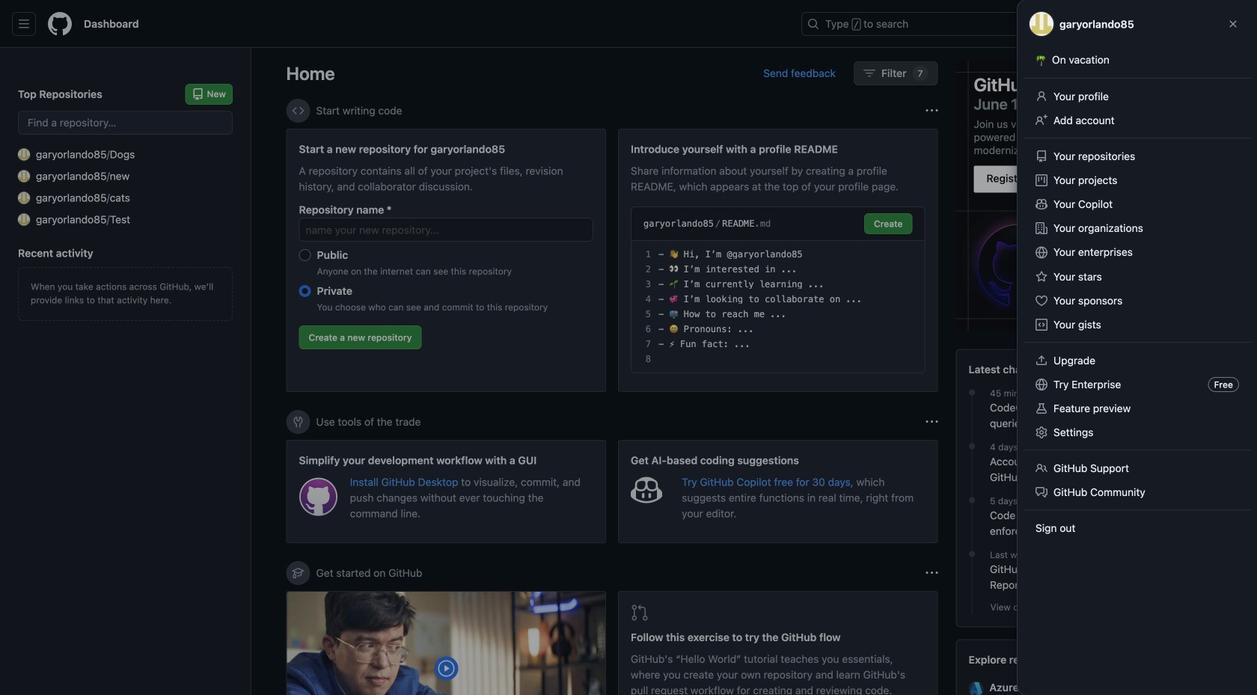 Task type: vqa. For each thing, say whether or not it's contained in the screenshot.
dogecoin
no



Task type: locate. For each thing, give the bounding box(es) containing it.
dot fill image
[[966, 387, 978, 399], [966, 548, 978, 560]]

homepage image
[[48, 12, 72, 36]]

dot fill image
[[966, 441, 978, 452], [966, 494, 978, 506]]

0 vertical spatial dot fill image
[[966, 441, 978, 452]]

1 dot fill image from the top
[[966, 387, 978, 399]]

explore element
[[956, 60, 1223, 695]]

1 vertical spatial dot fill image
[[966, 548, 978, 560]]

command palette image
[[1046, 18, 1058, 30]]

0 vertical spatial dot fill image
[[966, 387, 978, 399]]

1 dot fill image from the top
[[966, 441, 978, 452]]

account element
[[0, 48, 252, 695]]

1 vertical spatial dot fill image
[[966, 494, 978, 506]]



Task type: describe. For each thing, give the bounding box(es) containing it.
2 dot fill image from the top
[[966, 494, 978, 506]]

explore repositories navigation
[[956, 640, 1223, 695]]

2 dot fill image from the top
[[966, 548, 978, 560]]



